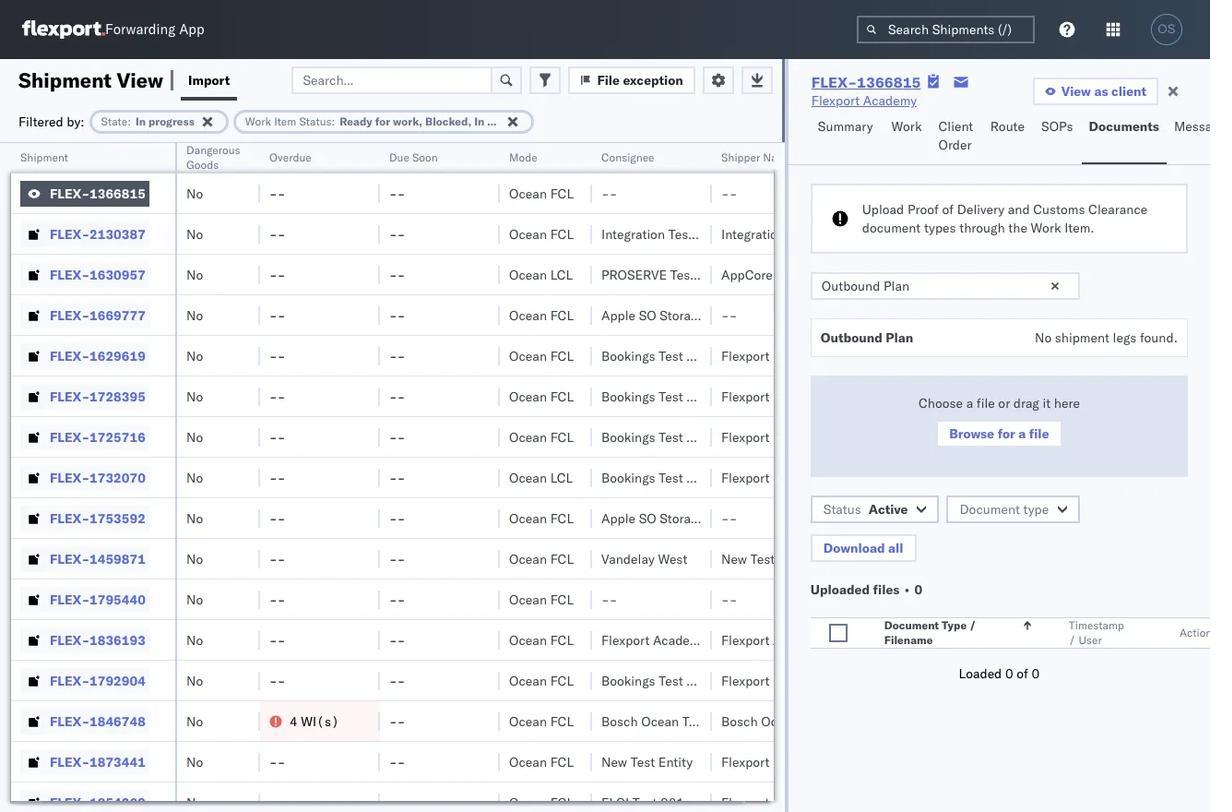 Task type: locate. For each thing, give the bounding box(es) containing it.
fcl
[[551, 185, 574, 202], [551, 226, 574, 242], [551, 307, 574, 323], [551, 347, 574, 364], [551, 388, 574, 405], [551, 429, 574, 445], [551, 510, 574, 526], [551, 550, 574, 567], [551, 591, 574, 608], [551, 632, 574, 648], [551, 672, 574, 689], [551, 713, 574, 729], [551, 753, 574, 770], [551, 794, 574, 811]]

0 vertical spatial storage
[[660, 307, 705, 323]]

shipper
[[722, 150, 761, 164], [811, 347, 856, 364], [811, 388, 856, 405], [811, 429, 856, 445], [811, 469, 856, 486], [811, 672, 856, 689], [811, 753, 856, 770], [811, 794, 856, 811]]

shipper for flex-1728395
[[811, 388, 856, 405]]

4 demo from the top
[[773, 469, 808, 486]]

0 horizontal spatial document
[[885, 618, 940, 632]]

2 storage from the top
[[660, 510, 705, 526]]

0 vertical spatial entity
[[779, 550, 813, 567]]

2 flexport demo shipper co. from the top
[[722, 388, 878, 405]]

1 vertical spatial (do
[[708, 510, 735, 526]]

0 vertical spatial lcl
[[551, 266, 573, 283]]

ocean for 1873441
[[509, 753, 547, 770]]

(do up new test entity 2
[[708, 510, 735, 526]]

0 horizontal spatial of
[[943, 201, 954, 218]]

0 horizontal spatial academy
[[653, 632, 707, 648]]

1 vertical spatial 1366815
[[90, 185, 146, 202]]

flexport demo shipper co. for 1873441
[[722, 753, 878, 770]]

2 bookings from the top
[[602, 388, 656, 405]]

3 bookings test consignee from the top
[[602, 429, 749, 445]]

timestamp / user button
[[1066, 615, 1143, 648]]

1 vertical spatial for
[[998, 425, 1016, 442]]

5 fcl from the top
[[551, 388, 574, 405]]

1 vertical spatial shipment
[[20, 150, 68, 164]]

in right blocked,
[[474, 114, 485, 128]]

0 horizontal spatial for
[[375, 114, 391, 128]]

1630957
[[90, 266, 146, 283]]

flex-1873441
[[50, 753, 146, 770]]

consignee for flex-1725716
[[687, 429, 749, 445]]

flex- up flex-1629619 button
[[50, 307, 90, 323]]

1 horizontal spatial :
[[332, 114, 335, 128]]

12 ocean fcl from the top
[[509, 713, 574, 729]]

flex- down the flex-1873441 button
[[50, 794, 90, 811]]

action
[[1180, 626, 1211, 640]]

2 bosch from the left
[[722, 713, 758, 729]]

apple for flex-1753592
[[602, 510, 636, 526]]

flex- down flex-1836193 'button'
[[50, 672, 90, 689]]

7 ocean fcl from the top
[[509, 510, 574, 526]]

new up eloi
[[602, 753, 628, 770]]

1 apple from the top
[[602, 307, 636, 323]]

flex-2130387
[[50, 226, 146, 242]]

2 resize handle column header from the left
[[238, 143, 260, 812]]

2 use) from the top
[[767, 510, 800, 526]]

ocean fcl
[[509, 185, 574, 202], [509, 226, 574, 242], [509, 307, 574, 323], [509, 347, 574, 364], [509, 388, 574, 405], [509, 429, 574, 445], [509, 510, 574, 526], [509, 550, 574, 567], [509, 591, 574, 608], [509, 632, 574, 648], [509, 672, 574, 689], [509, 713, 574, 729], [509, 753, 574, 770], [509, 794, 574, 811]]

1 vertical spatial file
[[1030, 425, 1050, 442]]

1366815 up 2130387
[[90, 185, 146, 202]]

0 horizontal spatial 1366815
[[90, 185, 146, 202]]

storage for flex-1669777
[[660, 307, 705, 323]]

8 fcl from the top
[[551, 550, 574, 567]]

1 lcl from the top
[[551, 266, 573, 283]]

flex- for flex-1753592 "button" on the bottom left of page
[[50, 510, 90, 526]]

0 horizontal spatial work
[[245, 114, 271, 128]]

4 bookings from the top
[[602, 469, 656, 486]]

11 ocean fcl from the top
[[509, 672, 574, 689]]

4 co. from the top
[[860, 469, 878, 486]]

0 vertical spatial new
[[722, 550, 748, 567]]

0 vertical spatial /
[[970, 618, 977, 632]]

shipment down the filtered
[[20, 150, 68, 164]]

flex-1873441 button
[[20, 749, 149, 775]]

ocean for 1629619
[[509, 347, 547, 364]]

flex-1366815 link
[[812, 73, 921, 91]]

2 horizontal spatial academy
[[864, 92, 917, 109]]

6 demo from the top
[[773, 753, 808, 770]]

consignee for flex-1792904
[[687, 672, 749, 689]]

1 bookings test consignee from the top
[[602, 347, 749, 364]]

ocean fcl for flex-1725716
[[509, 429, 574, 445]]

1 vertical spatial a
[[1019, 425, 1026, 442]]

new
[[722, 550, 748, 567], [602, 753, 628, 770]]

5 co. from the top
[[860, 672, 878, 689]]

0 horizontal spatial new
[[602, 753, 628, 770]]

1366815 up flexport academy in the right top of the page
[[857, 73, 921, 91]]

view left as
[[1062, 83, 1092, 100]]

for inside button
[[998, 425, 1016, 442]]

None checkbox
[[829, 624, 848, 642]]

1 vertical spatial apple
[[602, 510, 636, 526]]

2 (do from the top
[[708, 510, 735, 526]]

academy left (us)
[[653, 632, 707, 648]]

types
[[925, 220, 957, 236]]

3 flexport demo shipper co. from the top
[[722, 429, 878, 445]]

flex- for the flex-1873441 button
[[50, 753, 90, 770]]

0 vertical spatial not
[[738, 307, 764, 323]]

messa
[[1175, 118, 1211, 135]]

3 demo from the top
[[773, 429, 808, 445]]

progress up dangerous
[[149, 114, 195, 128]]

1 storage from the top
[[660, 307, 705, 323]]

of inside upload proof of delivery and customs clearance document types through the work item.
[[943, 201, 954, 218]]

3 bookings from the top
[[602, 429, 656, 445]]

new right west
[[722, 550, 748, 567]]

bookings test consignee
[[602, 347, 749, 364], [602, 388, 749, 405], [602, 429, 749, 445], [602, 469, 749, 486], [602, 672, 749, 689]]

no for flex-1836193
[[186, 632, 203, 648]]

1 ocean fcl from the top
[[509, 185, 574, 202]]

Outbound Plan text field
[[811, 272, 1080, 300]]

2 ocean fcl from the top
[[509, 226, 574, 242]]

1 horizontal spatial bosch
[[722, 713, 758, 729]]

progress
[[149, 114, 195, 128], [487, 114, 533, 128]]

storage up west
[[660, 510, 705, 526]]

1 progress from the left
[[149, 114, 195, 128]]

0 vertical spatial shipment
[[18, 67, 112, 93]]

13 ocean fcl from the top
[[509, 753, 574, 770]]

flex-1732070 button
[[20, 465, 149, 490]]

1 horizontal spatial bosch ocean test
[[722, 713, 827, 729]]

2 co. from the top
[[860, 388, 878, 405]]

0 vertical spatial use)
[[767, 307, 800, 323]]

resize handle column header for dangerous goods
[[238, 143, 260, 812]]

1 vertical spatial flex-1366815
[[50, 185, 146, 202]]

academy down flex-1366815 link
[[864, 92, 917, 109]]

flex-1725716
[[50, 429, 146, 445]]

no for flex-1732070
[[186, 469, 203, 486]]

0 horizontal spatial entity
[[659, 753, 693, 770]]

1 vertical spatial status
[[824, 501, 862, 518]]

not up new test entity 2
[[738, 510, 764, 526]]

flexport for flex-1792904
[[722, 672, 770, 689]]

bookings
[[602, 347, 656, 364], [602, 388, 656, 405], [602, 429, 656, 445], [602, 469, 656, 486], [602, 672, 656, 689]]

1 vertical spatial new
[[602, 753, 628, 770]]

shipment inside shipment button
[[20, 150, 68, 164]]

flex- for flex-1795440 button
[[50, 591, 90, 608]]

document up filename
[[885, 618, 940, 632]]

5 ocean fcl from the top
[[509, 388, 574, 405]]

academy right inc.
[[773, 632, 827, 648]]

1 horizontal spatial /
[[1069, 633, 1076, 647]]

0 horizontal spatial :
[[128, 114, 131, 128]]

1 vertical spatial document
[[885, 618, 940, 632]]

mode
[[509, 150, 538, 164]]

14 ocean fcl from the top
[[509, 794, 574, 811]]

flex- up flex-1854269 button
[[50, 753, 90, 770]]

flex- down flex-1725716 button
[[50, 469, 90, 486]]

5 resize handle column header from the left
[[570, 143, 592, 812]]

bosch up new test entity
[[602, 713, 638, 729]]

flex- down the flex-1732070 'button'
[[50, 510, 90, 526]]

flex- down 'flex-1728395' button at the left of page
[[50, 429, 90, 445]]

ocean for 1854269
[[509, 794, 547, 811]]

1 horizontal spatial new
[[722, 550, 748, 567]]

7 demo from the top
[[773, 794, 808, 811]]

of up types
[[943, 201, 954, 218]]

0 vertical spatial apple
[[602, 307, 636, 323]]

1 horizontal spatial work
[[892, 118, 922, 135]]

no for flex-2130387
[[186, 226, 203, 242]]

resize handle column header for mode
[[570, 143, 592, 812]]

2 fcl from the top
[[551, 226, 574, 242]]

new for new test entity 2
[[722, 550, 748, 567]]

apple
[[602, 307, 636, 323], [602, 510, 636, 526]]

5 demo from the top
[[773, 672, 808, 689]]

fcl for flex-2130387
[[551, 226, 574, 242]]

demo
[[773, 347, 808, 364], [773, 388, 808, 405], [773, 429, 808, 445], [773, 469, 808, 486], [773, 672, 808, 689], [773, 753, 808, 770], [773, 794, 808, 811]]

flexport for flex-1629619
[[722, 347, 770, 364]]

shipper name button
[[712, 147, 814, 165]]

storage down the proserve test account
[[660, 307, 705, 323]]

9 fcl from the top
[[551, 591, 574, 608]]

4 bookings test consignee from the top
[[602, 469, 749, 486]]

0 vertical spatial document
[[960, 501, 1021, 518]]

12 fcl from the top
[[551, 713, 574, 729]]

entity up 081801
[[659, 753, 693, 770]]

14 fcl from the top
[[551, 794, 574, 811]]

1 horizontal spatial status
[[824, 501, 862, 518]]

demo for 1854269
[[773, 794, 808, 811]]

1 co. from the top
[[860, 347, 878, 364]]

flex-1629619
[[50, 347, 146, 364]]

test for flex-1728395
[[659, 388, 684, 405]]

2 so from the top
[[639, 510, 657, 526]]

1 not from the top
[[738, 307, 764, 323]]

resize handle column header
[[153, 143, 175, 812], [238, 143, 260, 812], [358, 143, 380, 812], [478, 143, 500, 812], [570, 143, 592, 812], [690, 143, 712, 812]]

bookings for flex-1792904
[[602, 672, 656, 689]]

co.
[[860, 347, 878, 364], [860, 388, 878, 405], [860, 429, 878, 445], [860, 469, 878, 486], [860, 672, 878, 689], [860, 753, 878, 770], [860, 794, 878, 811]]

flex- up flex-1795440 button
[[50, 550, 90, 567]]

os button
[[1146, 8, 1189, 51]]

ocean fcl for flex-1792904
[[509, 672, 574, 689]]

4 ocean fcl from the top
[[509, 347, 574, 364]]

(do for flex-1753592
[[708, 510, 735, 526]]

work for work
[[892, 118, 922, 135]]

6 co. from the top
[[860, 753, 878, 770]]

ocean fcl for flex-1795440
[[509, 591, 574, 608]]

0 horizontal spatial view
[[117, 67, 163, 93]]

flex-1630957 button
[[20, 262, 149, 287]]

1 horizontal spatial flex-1366815
[[812, 73, 921, 91]]

consignee button
[[592, 147, 694, 165]]

/ left user
[[1069, 633, 1076, 647]]

2 bookings test consignee from the top
[[602, 388, 749, 405]]

shipper for flex-1725716
[[811, 429, 856, 445]]

1 horizontal spatial progress
[[487, 114, 533, 128]]

4 flexport demo shipper co. from the top
[[722, 469, 878, 486]]

eloi
[[602, 794, 630, 811]]

shipment for shipment view
[[18, 67, 112, 93]]

0 horizontal spatial file
[[977, 395, 995, 412]]

overdue
[[269, 150, 312, 164]]

1 horizontal spatial in
[[474, 114, 485, 128]]

entity for new test entity
[[659, 753, 693, 770]]

for down or
[[998, 425, 1016, 442]]

fcl for flex-1669777
[[551, 307, 574, 323]]

1 so from the top
[[639, 307, 657, 323]]

or
[[999, 395, 1011, 412]]

entity for new test entity 2
[[779, 550, 813, 567]]

shipper for flex-1792904
[[811, 672, 856, 689]]

1 horizontal spatial file
[[1030, 425, 1050, 442]]

flex- up flex-1836193 'button'
[[50, 591, 90, 608]]

demo for 1629619
[[773, 347, 808, 364]]

flex- down flex-1629619 button
[[50, 388, 90, 405]]

flex- down flex-1366815 button
[[50, 226, 90, 242]]

4 fcl from the top
[[551, 347, 574, 364]]

work inside button
[[892, 118, 922, 135]]

co. for flex-1728395
[[860, 388, 878, 405]]

9 ocean fcl from the top
[[509, 591, 574, 608]]

type
[[1024, 501, 1049, 518]]

1 horizontal spatial document
[[960, 501, 1021, 518]]

2 progress from the left
[[487, 114, 533, 128]]

upload proof of delivery and customs clearance document types through the work item.
[[863, 201, 1148, 236]]

flex- down flex-1669777 button
[[50, 347, 90, 364]]

forwarding app
[[105, 21, 205, 38]]

1629619
[[90, 347, 146, 364]]

files
[[874, 581, 900, 598]]

proserve test account
[[602, 266, 747, 283]]

sops
[[1042, 118, 1074, 135]]

1 vertical spatial ocean lcl
[[509, 469, 573, 486]]

13 fcl from the top
[[551, 753, 574, 770]]

2 apple so storage (do not use) from the top
[[602, 510, 800, 526]]

all
[[889, 540, 904, 556]]

work left item
[[245, 114, 271, 128]]

ltd.
[[865, 632, 888, 648]]

order
[[939, 137, 972, 153]]

1 vertical spatial not
[[738, 510, 764, 526]]

7 flexport demo shipper co. from the top
[[722, 794, 878, 811]]

a right choose
[[967, 395, 974, 412]]

apple so storage (do not use) up west
[[602, 510, 800, 526]]

status right item
[[299, 114, 332, 128]]

6 resize handle column header from the left
[[690, 143, 712, 812]]

0 vertical spatial apple so storage (do not use)
[[602, 307, 800, 323]]

1 horizontal spatial view
[[1062, 83, 1092, 100]]

081801
[[661, 794, 709, 811]]

1 vertical spatial lcl
[[551, 469, 573, 486]]

1 vertical spatial entity
[[659, 753, 693, 770]]

bosch ocean test up new test entity
[[602, 713, 707, 729]]

no for flex-1846748
[[186, 713, 203, 729]]

1 in from the left
[[136, 114, 146, 128]]

document left the type in the bottom right of the page
[[960, 501, 1021, 518]]

blocked,
[[425, 114, 472, 128]]

no for flex-1669777
[[186, 307, 203, 323]]

work left client
[[892, 118, 922, 135]]

0 vertical spatial (do
[[708, 307, 735, 323]]

view as client
[[1062, 83, 1147, 100]]

shipper for flex-1854269
[[811, 794, 856, 811]]

1 demo from the top
[[773, 347, 808, 364]]

6 fcl from the top
[[551, 429, 574, 445]]

filename
[[885, 633, 933, 647]]

1 bosch ocean test from the left
[[602, 713, 707, 729]]

1 vertical spatial so
[[639, 510, 657, 526]]

no
[[186, 185, 203, 202], [186, 226, 203, 242], [186, 266, 203, 283], [186, 307, 203, 323], [1035, 329, 1052, 346], [186, 347, 203, 364], [186, 388, 203, 405], [186, 429, 203, 445], [186, 469, 203, 486], [186, 510, 203, 526], [186, 550, 203, 567], [186, 591, 203, 608], [186, 632, 203, 648], [186, 672, 203, 689], [186, 713, 203, 729], [186, 753, 203, 770], [186, 794, 203, 811]]

new test entity
[[602, 753, 693, 770]]

flex- up flex-1792904 button
[[50, 632, 90, 648]]

10 ocean fcl from the top
[[509, 632, 574, 648]]

flex- down shipment button
[[50, 185, 90, 202]]

file left or
[[977, 395, 995, 412]]

0 horizontal spatial progress
[[149, 114, 195, 128]]

apple down proserve
[[602, 307, 636, 323]]

1 flexport demo shipper co. from the top
[[722, 347, 878, 364]]

outbound
[[821, 329, 883, 346]]

flex- for "flex-1846748" button
[[50, 713, 90, 729]]

active
[[869, 501, 908, 518]]

progress up mode
[[487, 114, 533, 128]]

1 horizontal spatial academy
[[773, 632, 827, 648]]

7 co. from the top
[[860, 794, 878, 811]]

bosch down (us)
[[722, 713, 758, 729]]

2 ocean lcl from the top
[[509, 469, 573, 486]]

apple for flex-1669777
[[602, 307, 636, 323]]

flex- inside 'button'
[[50, 469, 90, 486]]

flex-1836193
[[50, 632, 146, 648]]

8 ocean fcl from the top
[[509, 550, 574, 567]]

entity left '2'
[[779, 550, 813, 567]]

storage
[[660, 307, 705, 323], [660, 510, 705, 526]]

0 vertical spatial status
[[299, 114, 332, 128]]

due
[[389, 150, 410, 164]]

1 vertical spatial /
[[1069, 633, 1076, 647]]

/
[[970, 618, 977, 632], [1069, 633, 1076, 647]]

consignee for flex-1732070
[[687, 469, 749, 486]]

dangerous goods button
[[177, 139, 253, 173]]

1 vertical spatial of
[[1017, 665, 1029, 682]]

0 vertical spatial so
[[639, 307, 657, 323]]

flex- up flex-1669777 button
[[50, 266, 90, 283]]

due soon
[[389, 150, 438, 164]]

a down drag
[[1019, 425, 1026, 442]]

flex- for flex-1366815 button
[[50, 185, 90, 202]]

(do down account
[[708, 307, 735, 323]]

1 apple so storage (do not use) from the top
[[602, 307, 800, 323]]

2 apple from the top
[[602, 510, 636, 526]]

2 horizontal spatial work
[[1031, 220, 1062, 236]]

co. for flex-1854269
[[860, 794, 878, 811]]

1 resize handle column header from the left
[[153, 143, 175, 812]]

shipper for flex-1732070
[[811, 469, 856, 486]]

so up vandelay west at the bottom of page
[[639, 510, 657, 526]]

flex-1366815 up flexport academy in the right top of the page
[[812, 73, 921, 91]]

flex- up the flex-1873441 button
[[50, 713, 90, 729]]

: right by:
[[128, 114, 131, 128]]

flex- inside 'button'
[[50, 632, 90, 648]]

of right loaded
[[1017, 665, 1029, 682]]

flexport for flex-1873441
[[722, 753, 770, 770]]

6 ocean fcl from the top
[[509, 429, 574, 445]]

flexport demo shipper co.
[[722, 347, 878, 364], [722, 388, 878, 405], [722, 429, 878, 445], [722, 469, 878, 486], [722, 672, 878, 689], [722, 753, 878, 770], [722, 794, 878, 811]]

1 horizontal spatial a
[[1019, 425, 1026, 442]]

not down appcore
[[738, 307, 764, 323]]

flex-1854269 button
[[20, 789, 149, 812]]

a
[[967, 395, 974, 412], [1019, 425, 1026, 442]]

fcl for flex-1795440
[[551, 591, 574, 608]]

3 ocean fcl from the top
[[509, 307, 574, 323]]

2 horizontal spatial 0
[[1032, 665, 1040, 682]]

bookings for flex-1732070
[[602, 469, 656, 486]]

flex-
[[812, 73, 857, 91], [50, 185, 90, 202], [50, 226, 90, 242], [50, 266, 90, 283], [50, 307, 90, 323], [50, 347, 90, 364], [50, 388, 90, 405], [50, 429, 90, 445], [50, 469, 90, 486], [50, 510, 90, 526], [50, 550, 90, 567], [50, 591, 90, 608], [50, 632, 90, 648], [50, 672, 90, 689], [50, 713, 90, 729], [50, 753, 90, 770], [50, 794, 90, 811]]

apple so storage (do not use) down account
[[602, 307, 800, 323]]

no for flex-1366815
[[186, 185, 203, 202]]

flex- for flex-1792904 button
[[50, 672, 90, 689]]

flex- for the flex-1732070 'button'
[[50, 469, 90, 486]]

ocean lcl for proserve test account
[[509, 266, 573, 283]]

file
[[977, 395, 995, 412], [1030, 425, 1050, 442]]

5 flexport demo shipper co. from the top
[[722, 672, 878, 689]]

download
[[824, 540, 886, 556]]

3 co. from the top
[[860, 429, 878, 445]]

1 (do from the top
[[708, 307, 735, 323]]

academy inside 'link'
[[864, 92, 917, 109]]

4 resize handle column header from the left
[[478, 143, 500, 812]]

3 resize handle column header from the left
[[358, 143, 380, 812]]

apple up vandelay
[[602, 510, 636, 526]]

0 vertical spatial of
[[943, 201, 954, 218]]

0 vertical spatial ocean lcl
[[509, 266, 573, 283]]

status
[[299, 114, 332, 128], [824, 501, 862, 518]]

bookings for flex-1728395
[[602, 388, 656, 405]]

flex- inside "button"
[[50, 510, 90, 526]]

0 horizontal spatial /
[[970, 618, 977, 632]]

a inside button
[[1019, 425, 1026, 442]]

no for flex-1753592
[[186, 510, 203, 526]]

ltd
[[820, 266, 839, 283]]

0 horizontal spatial a
[[967, 395, 974, 412]]

Search Shipments (/) text field
[[857, 16, 1035, 43]]

5 bookings from the top
[[602, 672, 656, 689]]

11 fcl from the top
[[551, 672, 574, 689]]

1 horizontal spatial for
[[998, 425, 1016, 442]]

0 vertical spatial flex-1366815
[[812, 73, 921, 91]]

file down it
[[1030, 425, 1050, 442]]

it
[[1043, 395, 1051, 412]]

document inside the document type / filename
[[885, 618, 940, 632]]

flexport
[[812, 92, 860, 109], [722, 347, 770, 364], [722, 388, 770, 405], [722, 429, 770, 445], [722, 469, 770, 486], [602, 632, 650, 648], [722, 632, 770, 648], [722, 672, 770, 689], [722, 753, 770, 770], [722, 794, 770, 811]]

flexport demo shipper co. for 1732070
[[722, 469, 878, 486]]

use) up new test entity 2
[[767, 510, 800, 526]]

download all button
[[811, 534, 917, 562]]

0 horizontal spatial 0
[[915, 581, 923, 598]]

test for flex-1792904
[[659, 672, 684, 689]]

2 demo from the top
[[773, 388, 808, 405]]

0 horizontal spatial bosch
[[602, 713, 638, 729]]

1 bookings from the top
[[602, 347, 656, 364]]

ocean for 1753592
[[509, 510, 547, 526]]

1 vertical spatial use)
[[767, 510, 800, 526]]

ocean for 1459871
[[509, 550, 547, 567]]

3 fcl from the top
[[551, 307, 574, 323]]

route button
[[984, 110, 1035, 164]]

no for flex-1728395
[[186, 388, 203, 405]]

1 horizontal spatial of
[[1017, 665, 1029, 682]]

6 flexport demo shipper co. from the top
[[722, 753, 878, 770]]

flex-1846748 button
[[20, 708, 149, 734]]

1 vertical spatial apple so storage (do not use)
[[602, 510, 800, 526]]

bookings test consignee for flex-1629619
[[602, 347, 749, 364]]

test for flex-1873441
[[631, 753, 655, 770]]

demo for 1792904
[[773, 672, 808, 689]]

10 fcl from the top
[[551, 632, 574, 648]]

shipper inside button
[[722, 150, 761, 164]]

entity
[[779, 550, 813, 567], [659, 753, 693, 770]]

work down customs
[[1031, 220, 1062, 236]]

in right "state"
[[136, 114, 146, 128]]

shipment
[[18, 67, 112, 93], [20, 150, 68, 164]]

for left work,
[[375, 114, 391, 128]]

no for flex-1629619
[[186, 347, 203, 364]]

ocean for 1732070
[[509, 469, 547, 486]]

1 ocean lcl from the top
[[509, 266, 573, 283]]

0 vertical spatial file
[[977, 395, 995, 412]]

so down proserve
[[639, 307, 657, 323]]

bookings test consignee for flex-1792904
[[602, 672, 749, 689]]

2 not from the top
[[738, 510, 764, 526]]

flex-1366815 down shipment button
[[50, 185, 146, 202]]

bosch ocean test down inc.
[[722, 713, 827, 729]]

eloi test 081801
[[602, 794, 709, 811]]

1 vertical spatial storage
[[660, 510, 705, 526]]

5 bookings test consignee from the top
[[602, 672, 749, 689]]

1 use) from the top
[[767, 307, 800, 323]]

client order button
[[932, 110, 984, 164]]

work button
[[885, 110, 932, 164]]

type
[[942, 618, 967, 632]]

1 horizontal spatial entity
[[779, 550, 813, 567]]

/ right type
[[970, 618, 977, 632]]

shipper for flex-1873441
[[811, 753, 856, 770]]

shipment up by:
[[18, 67, 112, 93]]

test for flex-1732070
[[659, 469, 684, 486]]

test for flex-1630957
[[671, 266, 695, 283]]

2 lcl from the top
[[551, 469, 573, 486]]

consignee
[[602, 150, 655, 164], [687, 347, 749, 364], [687, 388, 749, 405], [687, 429, 749, 445], [687, 469, 749, 486], [687, 672, 749, 689]]

flex-1366815 inside button
[[50, 185, 146, 202]]

1 fcl from the top
[[551, 185, 574, 202]]

7 fcl from the top
[[551, 510, 574, 526]]

flex-1629619 button
[[20, 343, 149, 369]]

2 bosch ocean test from the left
[[722, 713, 827, 729]]

0 horizontal spatial bosch ocean test
[[602, 713, 707, 729]]

0 horizontal spatial in
[[136, 114, 146, 128]]

: left ready
[[332, 114, 335, 128]]

dangerous
[[186, 143, 240, 157]]

0 horizontal spatial flex-1366815
[[50, 185, 146, 202]]

ocean fcl for flex-1366815
[[509, 185, 574, 202]]

use) down "appcore supply ltd"
[[767, 307, 800, 323]]

no for flex-1792904
[[186, 672, 203, 689]]

status up "download"
[[824, 501, 862, 518]]

flex-1846748
[[50, 713, 146, 729]]

bosch ocean test
[[602, 713, 707, 729], [722, 713, 827, 729]]

1 horizontal spatial 1366815
[[857, 73, 921, 91]]

view up state : in progress
[[117, 67, 163, 93]]



Task type: vqa. For each thing, say whether or not it's contained in the screenshot.


Task type: describe. For each thing, give the bounding box(es) containing it.
file exception
[[598, 72, 684, 88]]

ocean for 2130387
[[509, 226, 547, 242]]

appcore
[[722, 266, 773, 283]]

flex-1728395
[[50, 388, 146, 405]]

timestamp
[[1069, 618, 1125, 632]]

2 : from the left
[[332, 114, 335, 128]]

flex-1630957
[[50, 266, 146, 283]]

1 bosch from the left
[[602, 713, 638, 729]]

flexport for flex-1854269
[[722, 794, 770, 811]]

flex-1725716 button
[[20, 424, 149, 450]]

ocean fcl for flex-1873441
[[509, 753, 574, 770]]

shipment button
[[11, 147, 157, 165]]

academy for flexport academy
[[864, 92, 917, 109]]

flex- for flex-1836193 'button'
[[50, 632, 90, 648]]

flex-1728395 button
[[20, 383, 149, 409]]

demo for 1732070
[[773, 469, 808, 486]]

document for document type / filename
[[885, 618, 940, 632]]

client
[[939, 118, 974, 135]]

of for 0
[[1017, 665, 1029, 682]]

bookings for flex-1629619
[[602, 347, 656, 364]]

∙
[[903, 581, 912, 598]]

1795440
[[90, 591, 146, 608]]

ocean fcl for flex-1846748
[[509, 713, 574, 729]]

demo for 1725716
[[773, 429, 808, 445]]

2
[[816, 550, 824, 567]]

flexport for flex-1836193
[[722, 632, 770, 648]]

document type / filename
[[885, 618, 977, 647]]

0 for of
[[1032, 665, 1040, 682]]

summary button
[[811, 110, 885, 164]]

work for work item status : ready for work, blocked, in progress
[[245, 114, 271, 128]]

work,
[[393, 114, 423, 128]]

fcl for flex-1836193
[[551, 632, 574, 648]]

flexport academy link
[[812, 91, 917, 110]]

0 vertical spatial for
[[375, 114, 391, 128]]

shipper for flex-1629619
[[811, 347, 856, 364]]

shipment
[[1056, 329, 1110, 346]]

soon
[[412, 150, 438, 164]]

ocean fcl for flex-1836193
[[509, 632, 574, 648]]

flex-1795440
[[50, 591, 146, 608]]

1728395
[[90, 388, 146, 405]]

shipment for shipment
[[20, 150, 68, 164]]

work inside upload proof of delivery and customs clearance document types through the work item.
[[1031, 220, 1062, 236]]

ocean for 1630957
[[509, 266, 547, 283]]

document type / filename button
[[881, 615, 1033, 648]]

uploaded
[[811, 581, 870, 598]]

document for document type
[[960, 501, 1021, 518]]

loaded 0 of 0
[[959, 665, 1040, 682]]

upload
[[863, 201, 905, 218]]

no shipment legs found.
[[1035, 329, 1178, 346]]

4 wi(s)
[[290, 713, 339, 729]]

1366815 inside flex-1366815 button
[[90, 185, 146, 202]]

ocean fcl for flex-1728395
[[509, 388, 574, 405]]

demo for 1728395
[[773, 388, 808, 405]]

not for flex-1669777
[[738, 307, 764, 323]]

ocean fcl for flex-1753592
[[509, 510, 574, 526]]

document
[[863, 220, 921, 236]]

proserve
[[602, 266, 667, 283]]

0 for ∙
[[915, 581, 923, 598]]

fcl for flex-1728395
[[551, 388, 574, 405]]

no for flex-1873441
[[186, 753, 203, 770]]

1792904
[[90, 672, 146, 689]]

ocean for 1795440
[[509, 591, 547, 608]]

co. for flex-1725716
[[860, 429, 878, 445]]

4
[[290, 713, 298, 729]]

ocean for 1792904
[[509, 672, 547, 689]]

wi(s)
[[301, 713, 339, 729]]

ocean fcl for flex-1854269
[[509, 794, 574, 811]]

app
[[179, 21, 205, 38]]

uploaded files ∙ 0
[[811, 581, 923, 598]]

Search... text field
[[292, 66, 493, 94]]

messa button
[[1167, 110, 1211, 164]]

vandelay west
[[602, 550, 688, 567]]

filtered
[[18, 113, 63, 130]]

flexport demo shipper co. for 1792904
[[722, 672, 878, 689]]

flex-1753592 button
[[20, 505, 149, 531]]

flex- for flex-1725716 button
[[50, 429, 90, 445]]

flex-1459871 button
[[20, 546, 149, 572]]

shipper name
[[722, 150, 793, 164]]

clearance
[[1089, 201, 1148, 218]]

drag
[[1014, 395, 1040, 412]]

customs
[[1034, 201, 1086, 218]]

fcl for flex-1366815
[[551, 185, 574, 202]]

flex-1795440 button
[[20, 586, 149, 612]]

fcl for flex-1873441
[[551, 753, 574, 770]]

bookings test consignee for flex-1725716
[[602, 429, 749, 445]]

view inside button
[[1062, 83, 1092, 100]]

academy for flexport academy (sz) ltd.
[[773, 632, 827, 648]]

item.
[[1065, 220, 1095, 236]]

consignee for flex-1728395
[[687, 388, 749, 405]]

no for flex-1459871
[[186, 550, 203, 567]]

fcl for flex-1629619
[[551, 347, 574, 364]]

2 in from the left
[[474, 114, 485, 128]]

test for flex-1629619
[[659, 347, 684, 364]]

view as client button
[[1033, 78, 1159, 105]]

account
[[698, 266, 747, 283]]

1854269
[[90, 794, 146, 811]]

co. for flex-1873441
[[860, 753, 878, 770]]

choose
[[919, 395, 963, 412]]

not for flex-1753592
[[738, 510, 764, 526]]

sops button
[[1035, 110, 1082, 164]]

flex- up flexport academy in the right top of the page
[[812, 73, 857, 91]]

flexport demo shipper co. for 1728395
[[722, 388, 878, 405]]

flexport for flex-1725716
[[722, 429, 770, 445]]

flex-1366815 button
[[20, 180, 149, 206]]

browse for a file
[[950, 425, 1050, 442]]

0 vertical spatial a
[[967, 395, 974, 412]]

1 horizontal spatial 0
[[1006, 665, 1014, 682]]

co. for flex-1732070
[[860, 469, 878, 486]]

through
[[960, 220, 1006, 236]]

flex-1854269
[[50, 794, 146, 811]]

flexport demo shipper co. for 1854269
[[722, 794, 878, 811]]

flexport. image
[[22, 20, 105, 39]]

so for flex-1753592
[[639, 510, 657, 526]]

fcl for flex-1792904
[[551, 672, 574, 689]]

co. for flex-1629619
[[860, 347, 878, 364]]

fcl for flex-1725716
[[551, 429, 574, 445]]

state
[[101, 114, 128, 128]]

test for flex-1725716
[[659, 429, 684, 445]]

loaded
[[959, 665, 1002, 682]]

ocean for 1846748
[[509, 713, 547, 729]]

flexport academy (sz) ltd.
[[722, 632, 888, 648]]

flexport demo shipper co. for 1725716
[[722, 429, 878, 445]]

summary
[[818, 118, 873, 135]]

bookings test consignee for flex-1728395
[[602, 388, 749, 405]]

use) for flex-1669777
[[767, 307, 800, 323]]

flex-1792904 button
[[20, 668, 149, 694]]

use) for flex-1753592
[[767, 510, 800, 526]]

goods
[[186, 158, 219, 172]]

consignee inside button
[[602, 150, 655, 164]]

so for flex-1669777
[[639, 307, 657, 323]]

ready
[[340, 114, 373, 128]]

flex-1669777 button
[[20, 302, 149, 328]]

here
[[1055, 395, 1081, 412]]

/ inside the document type / filename
[[970, 618, 977, 632]]

flexport inside flexport academy 'link'
[[812, 92, 860, 109]]

bookings for flex-1725716
[[602, 429, 656, 445]]

flex- for flex-1630957 button
[[50, 266, 90, 283]]

academy for flexport academy (us) inc.
[[653, 632, 707, 648]]

new test entity 2
[[722, 550, 824, 567]]

1 : from the left
[[128, 114, 131, 128]]

ocean fcl for flex-1459871
[[509, 550, 574, 567]]

lcl for proserve
[[551, 266, 573, 283]]

resize handle column header for consignee
[[690, 143, 712, 812]]

flexport for flex-1728395
[[722, 388, 770, 405]]

flex-1732070
[[50, 469, 146, 486]]

file inside button
[[1030, 425, 1050, 442]]

vandelay
[[602, 550, 655, 567]]

no for flex-1725716
[[186, 429, 203, 445]]

1725716
[[90, 429, 146, 445]]

outbound plan
[[821, 329, 914, 346]]

as
[[1095, 83, 1109, 100]]

lcl for bookings
[[551, 469, 573, 486]]

flex- for flex-1854269 button
[[50, 794, 90, 811]]

flex- for flex-1459871 button
[[50, 550, 90, 567]]

flex-1792904
[[50, 672, 146, 689]]

ocean for 1836193
[[509, 632, 547, 648]]

no for flex-1795440
[[186, 591, 203, 608]]

state : in progress
[[101, 114, 195, 128]]

fcl for flex-1846748
[[551, 713, 574, 729]]

0 horizontal spatial status
[[299, 114, 332, 128]]

1753592
[[90, 510, 146, 526]]

flex-1669777
[[50, 307, 146, 323]]

of for proof
[[943, 201, 954, 218]]

bookings test consignee for flex-1732070
[[602, 469, 749, 486]]

documents button
[[1082, 110, 1167, 164]]

0 vertical spatial 1366815
[[857, 73, 921, 91]]

/ inside timestamp / user
[[1069, 633, 1076, 647]]

found.
[[1141, 329, 1178, 346]]

filtered by:
[[18, 113, 85, 130]]

resize handle column header for shipment
[[153, 143, 175, 812]]

flex-2130387 button
[[20, 221, 149, 247]]

work item status : ready for work, blocked, in progress
[[245, 114, 533, 128]]



